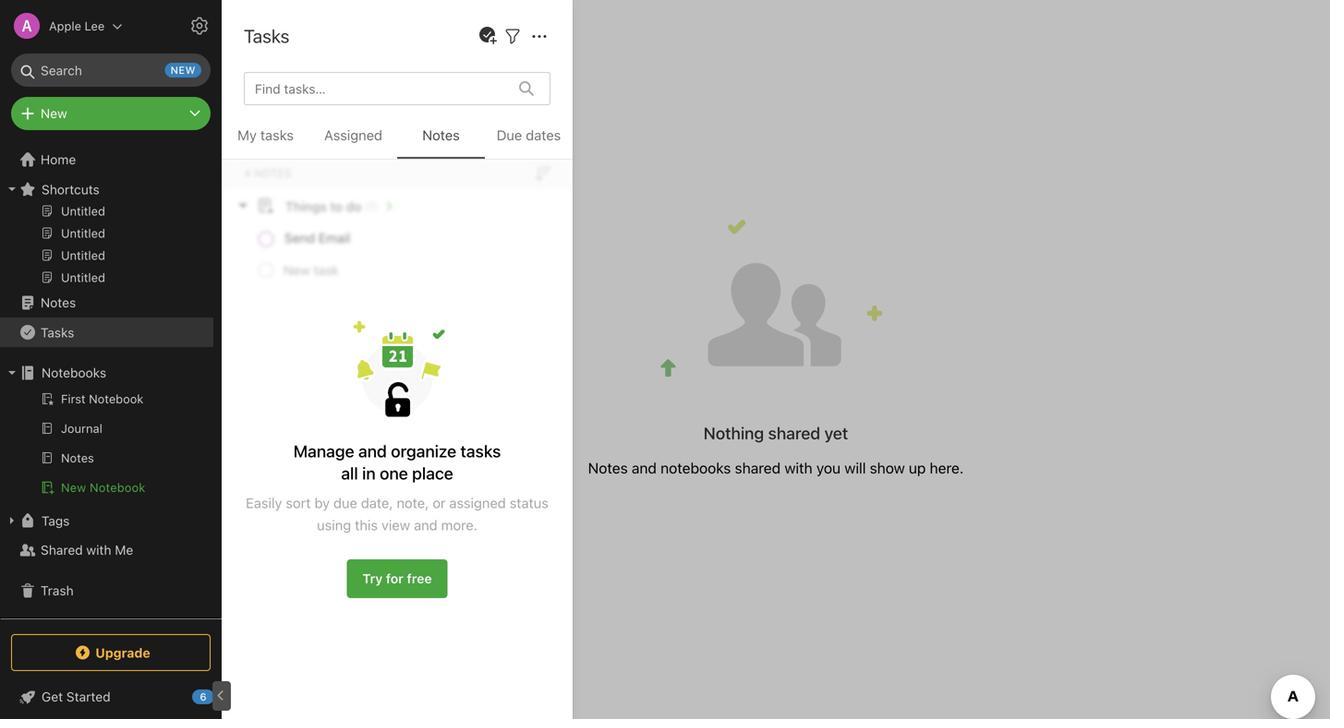 Task type: vqa. For each thing, say whether or not it's contained in the screenshot.
New Notebook
yes



Task type: describe. For each thing, give the bounding box(es) containing it.
using
[[317, 517, 351, 534]]

tasks inside manage and organize tasks all in one place
[[461, 442, 501, 461]]

new button
[[11, 97, 211, 130]]

1 vertical spatial shared
[[735, 460, 781, 477]]

new for new notebook
[[61, 481, 86, 495]]

due dates button
[[485, 124, 573, 159]]

my tasks button
[[222, 124, 309, 159]]

tasks button
[[0, 318, 213, 347]]

new notebook
[[61, 481, 145, 495]]

0 vertical spatial with
[[311, 26, 345, 48]]

sort
[[286, 495, 311, 511]]

1 vertical spatial shared
[[41, 543, 83, 558]]

more.
[[441, 517, 478, 534]]

due dates
[[497, 127, 561, 143]]

date,
[[361, 495, 393, 511]]

more actions and view options image
[[528, 25, 551, 48]]

and inside easily sort by due date, note, or assigned status using this view and more.
[[414, 517, 438, 534]]

will
[[845, 460, 866, 477]]

note,
[[397, 495, 429, 511]]

filter tasks image
[[502, 25, 524, 48]]

Account field
[[0, 7, 123, 44]]

with inside shared with me link
[[86, 543, 111, 558]]

new for new
[[41, 106, 67, 121]]

tags
[[42, 513, 70, 529]]

try for free
[[363, 571, 432, 587]]

nothing
[[704, 424, 764, 443]]

trash
[[41, 583, 74, 599]]

here.
[[930, 460, 964, 477]]

tasks inside button
[[260, 127, 294, 143]]

shared with me link
[[0, 536, 213, 565]]

my
[[237, 127, 257, 143]]

one
[[380, 464, 408, 484]]

notes link
[[0, 288, 213, 318]]

started
[[66, 690, 110, 705]]

shared with me inside shared with me link
[[41, 543, 133, 558]]

up
[[909, 460, 926, 477]]

nothing shared yet
[[704, 424, 848, 443]]

my tasks
[[237, 127, 294, 143]]

all
[[341, 464, 358, 484]]

easily sort by due date, note, or assigned status using this view and more.
[[246, 495, 549, 534]]

assigned
[[324, 127, 382, 143]]

notebooks link
[[0, 358, 213, 388]]

shared with me element
[[222, 0, 1330, 720]]

place
[[412, 464, 453, 484]]

Filter tasks field
[[502, 24, 524, 48]]

for
[[386, 571, 404, 587]]

and for manage
[[358, 442, 387, 461]]

click to collapse image
[[215, 685, 229, 708]]

view
[[382, 517, 410, 534]]

0 vertical spatial shared
[[249, 26, 307, 48]]

Help and Learning task checklist field
[[0, 683, 222, 712]]

recent notes
[[21, 162, 97, 176]]

dates
[[526, 127, 561, 143]]

More actions and view options field
[[524, 24, 551, 48]]

me inside shared with me link
[[115, 543, 133, 558]]

tree containing home
[[0, 18, 222, 618]]

expand tags image
[[5, 514, 19, 528]]

notes inside "shared with me" element
[[588, 460, 628, 477]]

home link
[[0, 145, 222, 175]]

yet
[[825, 424, 848, 443]]

recent notes group
[[0, 48, 213, 296]]

expand notebooks image
[[5, 366, 19, 381]]

notes inside button
[[422, 127, 460, 143]]

try
[[363, 571, 383, 587]]

trash link
[[0, 576, 213, 606]]

show
[[870, 460, 905, 477]]

free
[[407, 571, 432, 587]]

shortcuts
[[42, 182, 100, 197]]

try for free button
[[347, 560, 448, 599]]

tasks inside button
[[41, 325, 74, 340]]



Task type: locate. For each thing, give the bounding box(es) containing it.
2 vertical spatial with
[[86, 543, 111, 558]]

assigned
[[449, 495, 506, 511]]

tasks
[[260, 127, 294, 143], [461, 442, 501, 461]]

0 horizontal spatial and
[[358, 442, 387, 461]]

notes up tasks button
[[41, 295, 76, 310]]

upgrade
[[95, 646, 150, 661]]

tasks up assigned
[[461, 442, 501, 461]]

notes left due
[[422, 127, 460, 143]]

status
[[510, 495, 549, 511]]

due
[[497, 127, 522, 143]]

recent
[[21, 162, 60, 176]]

and down note,
[[414, 517, 438, 534]]

0 horizontal spatial tasks
[[41, 325, 74, 340]]

1 horizontal spatial with
[[311, 26, 345, 48]]

notes left notebooks
[[588, 460, 628, 477]]

new up "tags"
[[61, 481, 86, 495]]

due
[[334, 495, 357, 511]]

notebooks
[[42, 365, 106, 381]]

shared with me up find tasks… text box
[[249, 26, 375, 48]]

lee
[[85, 19, 105, 33]]

shared
[[249, 26, 307, 48], [41, 543, 83, 558]]

new search field
[[24, 54, 201, 87]]

2 horizontal spatial with
[[785, 460, 813, 477]]

0 vertical spatial shared with me
[[249, 26, 375, 48]]

tasks right settings image
[[244, 25, 290, 47]]

0 vertical spatial shared
[[768, 424, 821, 443]]

and up in
[[358, 442, 387, 461]]

home
[[41, 152, 76, 167]]

tasks
[[244, 25, 290, 47], [41, 325, 74, 340]]

with
[[311, 26, 345, 48], [785, 460, 813, 477], [86, 543, 111, 558]]

apple
[[49, 19, 81, 33]]

new notebook button
[[0, 477, 213, 499]]

1 vertical spatial me
[[115, 543, 133, 558]]

settings image
[[188, 15, 211, 37]]

this
[[355, 517, 378, 534]]

1 vertical spatial shared with me
[[41, 543, 133, 558]]

and left notebooks
[[632, 460, 657, 477]]

with left you
[[785, 460, 813, 477]]

or
[[433, 495, 446, 511]]

shared with me
[[249, 26, 375, 48], [41, 543, 133, 558]]

0 vertical spatial new
[[41, 106, 67, 121]]

assigned button
[[309, 124, 397, 159]]

0 vertical spatial tasks
[[260, 127, 294, 143]]

shared down "tags"
[[41, 543, 83, 558]]

new
[[41, 106, 67, 121], [61, 481, 86, 495]]

1 horizontal spatial and
[[414, 517, 438, 534]]

1 horizontal spatial shared
[[249, 26, 307, 48]]

in
[[362, 464, 376, 484]]

notes
[[422, 127, 460, 143], [64, 162, 97, 176], [41, 295, 76, 310], [588, 460, 628, 477]]

and for notes
[[632, 460, 657, 477]]

tree
[[0, 18, 222, 618]]

new inside button
[[61, 481, 86, 495]]

1 horizontal spatial tasks
[[461, 442, 501, 461]]

0 horizontal spatial shared with me
[[41, 543, 133, 558]]

me down "tags" button
[[115, 543, 133, 558]]

0 horizontal spatial with
[[86, 543, 111, 558]]

shared up notes and notebooks shared with you will show up here. in the bottom of the page
[[768, 424, 821, 443]]

0 vertical spatial tasks
[[244, 25, 290, 47]]

0 horizontal spatial shared
[[41, 543, 83, 558]]

1 horizontal spatial shared with me
[[249, 26, 375, 48]]

upgrade button
[[11, 635, 211, 672]]

get started
[[42, 690, 110, 705]]

new task image
[[477, 25, 499, 47]]

shared
[[768, 424, 821, 443], [735, 460, 781, 477]]

and inside "shared with me" element
[[632, 460, 657, 477]]

shared down nothing shared yet
[[735, 460, 781, 477]]

with up find tasks… text box
[[311, 26, 345, 48]]

Find tasks… text field
[[248, 74, 508, 104]]

notes button
[[397, 124, 485, 159]]

1 vertical spatial with
[[785, 460, 813, 477]]

manage
[[293, 442, 354, 461]]

6
[[200, 692, 207, 704]]

1 horizontal spatial me
[[350, 26, 375, 48]]

organize
[[391, 442, 456, 461]]

shared with me inside "shared with me" element
[[249, 26, 375, 48]]

shared right settings image
[[249, 26, 307, 48]]

new inside popup button
[[41, 106, 67, 121]]

by
[[315, 495, 330, 511]]

and
[[358, 442, 387, 461], [632, 460, 657, 477], [414, 517, 438, 534]]

Search text field
[[24, 54, 198, 87]]

1 vertical spatial tasks
[[461, 442, 501, 461]]

you
[[817, 460, 841, 477]]

with down "tags" button
[[86, 543, 111, 558]]

and inside manage and organize tasks all in one place
[[358, 442, 387, 461]]

2 horizontal spatial and
[[632, 460, 657, 477]]

1 vertical spatial new
[[61, 481, 86, 495]]

0 horizontal spatial me
[[115, 543, 133, 558]]

0 horizontal spatial tasks
[[260, 127, 294, 143]]

get
[[42, 690, 63, 705]]

0 vertical spatial me
[[350, 26, 375, 48]]

apple lee
[[49, 19, 105, 33]]

tasks up notebooks
[[41, 325, 74, 340]]

shortcuts button
[[0, 175, 213, 204]]

new
[[171, 64, 196, 76]]

new notebook group
[[0, 388, 213, 506]]

tasks right my
[[260, 127, 294, 143]]

new up home
[[41, 106, 67, 121]]

me inside "shared with me" element
[[350, 26, 375, 48]]

shared with me down "tags" button
[[41, 543, 133, 558]]

notes and notebooks shared with you will show up here.
[[588, 460, 964, 477]]

1 vertical spatial tasks
[[41, 325, 74, 340]]

easily
[[246, 495, 282, 511]]

me
[[350, 26, 375, 48], [115, 543, 133, 558]]

me up find tasks… text box
[[350, 26, 375, 48]]

notebooks
[[661, 460, 731, 477]]

1 horizontal spatial tasks
[[244, 25, 290, 47]]

notes up shortcuts
[[64, 162, 97, 176]]

tags button
[[0, 506, 213, 536]]

manage and organize tasks all in one place
[[293, 442, 501, 484]]

notebook
[[90, 481, 145, 495]]

notes inside "group"
[[64, 162, 97, 176]]



